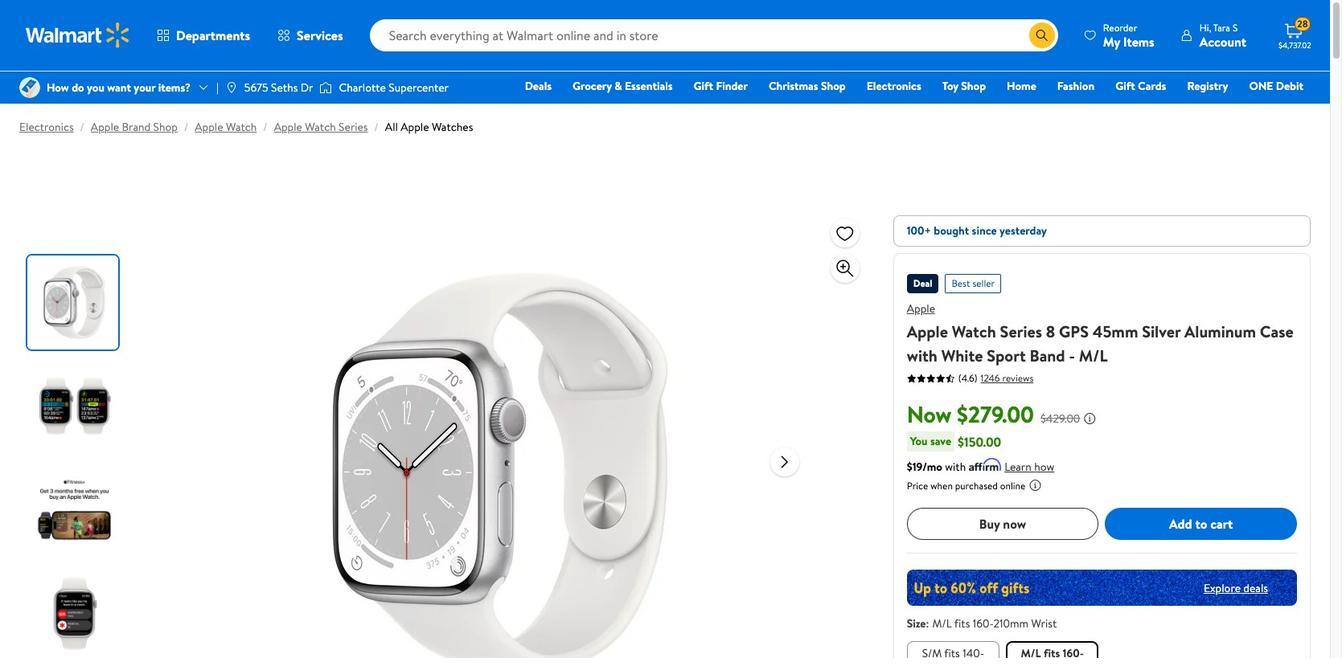 Task type: describe. For each thing, give the bounding box(es) containing it.
buy
[[979, 515, 1000, 533]]

100+
[[907, 223, 931, 239]]

toy
[[942, 78, 959, 94]]

how
[[1034, 459, 1055, 475]]

when
[[931, 479, 953, 493]]

apple brand shop link
[[91, 119, 178, 135]]

services button
[[264, 16, 357, 55]]

deals link
[[518, 77, 559, 95]]

how do you want your items?
[[47, 80, 191, 96]]

8
[[1046, 321, 1055, 343]]

1246
[[981, 371, 1000, 385]]

gift for gift cards
[[1116, 78, 1135, 94]]

explore deals
[[1204, 580, 1268, 596]]

$279.00
[[957, 399, 1034, 430]]

apple down seths
[[274, 119, 302, 135]]

m/l inside apple apple watch series 8 gps 45mm silver aluminum case with white sport band - m/l
[[1079, 345, 1108, 367]]

gift cards
[[1116, 78, 1166, 94]]

1 / from the left
[[80, 119, 84, 135]]

apple down the apple link
[[907, 321, 948, 343]]

registry link
[[1180, 77, 1236, 95]]

:
[[926, 616, 929, 632]]

buy now
[[979, 515, 1026, 533]]

reorder my items
[[1103, 21, 1155, 50]]

learn how button
[[1005, 459, 1055, 476]]

apple watch series link
[[274, 119, 368, 135]]

$429.00
[[1041, 411, 1080, 427]]

now
[[907, 399, 952, 430]]

to
[[1195, 515, 1207, 533]]

add to cart button
[[1105, 508, 1297, 540]]

(4.6) 1246 reviews
[[958, 371, 1034, 385]]

sport
[[987, 345, 1026, 367]]

you save $150.00
[[910, 433, 1001, 451]]

all apple watches link
[[385, 119, 473, 135]]

next media item image
[[775, 452, 794, 472]]

registry
[[1187, 78, 1228, 94]]

$19/mo
[[907, 459, 942, 475]]

services
[[297, 27, 343, 44]]

silver
[[1142, 321, 1181, 343]]

watch inside apple apple watch series 8 gps 45mm silver aluminum case with white sport band - m/l
[[952, 321, 996, 343]]

1 horizontal spatial watch
[[305, 119, 336, 135]]

shop for christmas shop
[[821, 78, 846, 94]]

1 vertical spatial m/l
[[932, 616, 952, 632]]

1 vertical spatial with
[[945, 459, 966, 475]]

learn more about strikethrough prices image
[[1083, 413, 1096, 425]]

0 horizontal spatial watch
[[226, 119, 257, 135]]

0 vertical spatial electronics link
[[859, 77, 929, 95]]

5675
[[244, 80, 268, 96]]

explore
[[1204, 580, 1241, 596]]

search icon image
[[1036, 29, 1048, 42]]

online
[[1000, 479, 1026, 493]]

hi, tara s account
[[1200, 21, 1246, 50]]

best
[[952, 277, 970, 290]]

since
[[972, 223, 997, 239]]

want
[[107, 80, 131, 96]]

toy shop
[[942, 78, 986, 94]]

size : m/l fits 160-210mm wrist
[[907, 616, 1057, 632]]

explore deals link
[[1197, 574, 1275, 603]]

walmart image
[[26, 23, 130, 48]]

Search search field
[[370, 19, 1058, 51]]

price
[[907, 479, 928, 493]]

account
[[1200, 33, 1246, 50]]

4 / from the left
[[374, 119, 379, 135]]

christmas shop
[[769, 78, 846, 94]]

1246 reviews link
[[978, 371, 1034, 385]]

debit
[[1276, 78, 1304, 94]]

my
[[1103, 33, 1120, 50]]

cards
[[1138, 78, 1166, 94]]

departments button
[[143, 16, 264, 55]]

 image for charlotte
[[320, 80, 332, 96]]

reorder
[[1103, 21, 1137, 34]]

case
[[1260, 321, 1294, 343]]

gift for gift finder
[[694, 78, 713, 94]]

apple apple watch series 8 gps 45mm silver aluminum case with white sport band - m/l
[[907, 301, 1294, 367]]

3 / from the left
[[263, 119, 267, 135]]

Walmart Site-Wide search field
[[370, 19, 1058, 51]]

christmas
[[769, 78, 818, 94]]

dr
[[301, 80, 313, 96]]

white
[[941, 345, 983, 367]]

now
[[1003, 515, 1026, 533]]

walmart+ link
[[1248, 100, 1311, 117]]

christmas shop link
[[762, 77, 853, 95]]

supercenter
[[389, 80, 449, 96]]

home
[[1007, 78, 1036, 94]]

charlotte supercenter
[[339, 80, 449, 96]]

100+ bought since yesterday
[[907, 223, 1047, 239]]

toy shop link
[[935, 77, 993, 95]]



Task type: vqa. For each thing, say whether or not it's contained in the screenshot.
rightmost Information
no



Task type: locate. For each thing, give the bounding box(es) containing it.
0 horizontal spatial electronics link
[[19, 119, 74, 135]]

electronics for electronics / apple brand shop / apple watch / apple watch series / all apple watches
[[19, 119, 74, 135]]

/ right the apple watch link at the left top
[[263, 119, 267, 135]]

1 horizontal spatial electronics
[[867, 78, 921, 94]]

apple watch link
[[195, 119, 257, 135]]

1 vertical spatial electronics link
[[19, 119, 74, 135]]

bought
[[934, 223, 969, 239]]

seths
[[271, 80, 298, 96]]

cart
[[1210, 515, 1233, 533]]

apple watch series 8 gps 45mm silver aluminum case with white sport band - m/l - image 4 of 9 image
[[27, 567, 121, 659]]

size list
[[904, 639, 1300, 659]]

fashion
[[1057, 78, 1095, 94]]

0 horizontal spatial electronics
[[19, 119, 74, 135]]

learn
[[1005, 459, 1032, 475]]

$19/mo with
[[907, 459, 966, 475]]

electronics / apple brand shop / apple watch / apple watch series / all apple watches
[[19, 119, 473, 135]]

shop right brand in the left of the page
[[153, 119, 178, 135]]

gift inside "gift cards" link
[[1116, 78, 1135, 94]]

you
[[910, 433, 928, 450]]

buy now button
[[907, 508, 1099, 540]]

watch
[[226, 119, 257, 135], [305, 119, 336, 135], [952, 321, 996, 343]]

5675 seths dr
[[244, 80, 313, 96]]

with up price when purchased online at the right bottom of page
[[945, 459, 966, 475]]

series left all on the left top of the page
[[339, 119, 368, 135]]

deals
[[525, 78, 552, 94]]

1 gift from the left
[[694, 78, 713, 94]]

0 vertical spatial m/l
[[1079, 345, 1108, 367]]

fits
[[954, 616, 970, 632]]

0 horizontal spatial with
[[907, 345, 938, 367]]

gift finder
[[694, 78, 748, 94]]

with inside apple apple watch series 8 gps 45mm silver aluminum case with white sport band - m/l
[[907, 345, 938, 367]]

gift left cards
[[1116, 78, 1135, 94]]

aluminum
[[1185, 321, 1256, 343]]

s
[[1233, 21, 1238, 34]]

apple down the deal
[[907, 301, 935, 317]]

apple link
[[907, 301, 935, 317]]

add
[[1169, 515, 1192, 533]]

add to cart
[[1169, 515, 1233, 533]]

0 horizontal spatial  image
[[19, 77, 40, 98]]

 image for 5675
[[225, 81, 238, 94]]

now $279.00
[[907, 399, 1034, 430]]

2 gift from the left
[[1116, 78, 1135, 94]]

apple
[[91, 119, 119, 135], [195, 119, 223, 135], [274, 119, 302, 135], [401, 119, 429, 135], [907, 301, 935, 317], [907, 321, 948, 343]]

yesterday
[[1000, 223, 1047, 239]]

shop right christmas
[[821, 78, 846, 94]]

(4.6)
[[958, 372, 978, 385]]

0 vertical spatial series
[[339, 119, 368, 135]]

do
[[72, 80, 84, 96]]

2 horizontal spatial  image
[[320, 80, 332, 96]]

electronics link down the how
[[19, 119, 74, 135]]

size
[[907, 616, 926, 632]]

grocery & essentials link
[[565, 77, 680, 95]]

one
[[1249, 78, 1273, 94]]

2 horizontal spatial watch
[[952, 321, 996, 343]]

items?
[[158, 80, 191, 96]]

 image left the how
[[19, 77, 40, 98]]

apple watch series 8 gps 45mm silver aluminum case with white sport band - m/l - image 2 of 9 image
[[27, 359, 121, 454]]

/ down do on the left top of page
[[80, 119, 84, 135]]

reviews
[[1002, 371, 1034, 385]]

28
[[1297, 17, 1308, 31]]

apple right all on the left top of the page
[[401, 119, 429, 135]]

160-
[[973, 616, 994, 632]]

m/l right -
[[1079, 345, 1108, 367]]

2 / from the left
[[184, 119, 188, 135]]

watch up white
[[952, 321, 996, 343]]

/ left the apple watch link at the left top
[[184, 119, 188, 135]]

apple left brand in the left of the page
[[91, 119, 119, 135]]

grocery
[[573, 78, 612, 94]]

gift inside the gift finder link
[[694, 78, 713, 94]]

best seller
[[952, 277, 995, 290]]

electronics for electronics
[[867, 78, 921, 94]]

gift cards link
[[1108, 77, 1174, 95]]

watch down dr
[[305, 119, 336, 135]]

1 horizontal spatial electronics link
[[859, 77, 929, 95]]

210mm
[[994, 616, 1029, 632]]

one debit walmart+
[[1249, 78, 1304, 117]]

shop
[[821, 78, 846, 94], [961, 78, 986, 94], [153, 119, 178, 135]]

grocery & essentials
[[573, 78, 673, 94]]

1 horizontal spatial m/l
[[1079, 345, 1108, 367]]

finder
[[716, 78, 748, 94]]

apple down '|'
[[195, 119, 223, 135]]

home link
[[1000, 77, 1044, 95]]

essentials
[[625, 78, 673, 94]]

fashion link
[[1050, 77, 1102, 95]]

apple watch series 8 gps 45mm silver aluminum case with white sport band - m/l image
[[243, 216, 757, 659]]

how
[[47, 80, 69, 96]]

all
[[385, 119, 398, 135]]

series up 'sport'
[[1000, 321, 1042, 343]]

deals
[[1244, 580, 1268, 596]]

0 vertical spatial electronics
[[867, 78, 921, 94]]

0 horizontal spatial m/l
[[932, 616, 952, 632]]

 image right '|'
[[225, 81, 238, 94]]

electronics link left the toy
[[859, 77, 929, 95]]

45mm
[[1093, 321, 1138, 343]]

watch down 5675
[[226, 119, 257, 135]]

zoom image modal image
[[835, 259, 855, 278]]

1 horizontal spatial  image
[[225, 81, 238, 94]]

electronics link
[[859, 77, 929, 95], [19, 119, 74, 135]]

electronics left the toy
[[867, 78, 921, 94]]

gift finder link
[[686, 77, 755, 95]]

1 horizontal spatial gift
[[1116, 78, 1135, 94]]

purchased
[[955, 479, 998, 493]]

one debit link
[[1242, 77, 1311, 95]]

wrist
[[1031, 616, 1057, 632]]

your
[[134, 80, 155, 96]]

1 horizontal spatial series
[[1000, 321, 1042, 343]]

/ left all on the left top of the page
[[374, 119, 379, 135]]

affirm image
[[969, 458, 1001, 471]]

|
[[216, 80, 219, 96]]

1 vertical spatial electronics
[[19, 119, 74, 135]]

0 horizontal spatial gift
[[694, 78, 713, 94]]

items
[[1123, 33, 1155, 50]]

shop for toy shop
[[961, 78, 986, 94]]

gps
[[1059, 321, 1089, 343]]

electronics down the how
[[19, 119, 74, 135]]

1 horizontal spatial shop
[[821, 78, 846, 94]]

1 vertical spatial series
[[1000, 321, 1042, 343]]

save
[[930, 433, 951, 450]]

with left white
[[907, 345, 938, 367]]

0 horizontal spatial series
[[339, 119, 368, 135]]

gift
[[694, 78, 713, 94], [1116, 78, 1135, 94]]

apple watch series 8 gps 45mm silver aluminum case with white sport band - m/l - image 1 of 9 image
[[27, 256, 121, 350]]

 image right dr
[[320, 80, 332, 96]]

series
[[339, 119, 368, 135], [1000, 321, 1042, 343]]

add to favorites list, apple watch series 8 gps 45mm silver aluminum case with white sport band - m/l image
[[835, 223, 855, 243]]

deal
[[913, 277, 932, 290]]

0 horizontal spatial shop
[[153, 119, 178, 135]]

$4,737.02
[[1279, 39, 1311, 51]]

shop right the toy
[[961, 78, 986, 94]]

tara
[[1213, 21, 1230, 34]]

series inside apple apple watch series 8 gps 45mm silver aluminum case with white sport band - m/l
[[1000, 321, 1042, 343]]

legal information image
[[1029, 479, 1042, 492]]

apple watch series 8 gps 45mm silver aluminum case with white sport band - m/l - image 3 of 9 image
[[27, 463, 121, 557]]

learn how
[[1005, 459, 1055, 475]]

watches
[[432, 119, 473, 135]]

1 horizontal spatial with
[[945, 459, 966, 475]]

0 vertical spatial with
[[907, 345, 938, 367]]

gift left finder
[[694, 78, 713, 94]]

departments
[[176, 27, 250, 44]]

up to sixty percent off deals. shop now. image
[[907, 570, 1297, 606]]

 image for how
[[19, 77, 40, 98]]

2 horizontal spatial shop
[[961, 78, 986, 94]]

m/l right :
[[932, 616, 952, 632]]

you
[[87, 80, 104, 96]]

hi,
[[1200, 21, 1211, 34]]

m/l
[[1079, 345, 1108, 367], [932, 616, 952, 632]]

 image
[[19, 77, 40, 98], [320, 80, 332, 96], [225, 81, 238, 94]]

charlotte
[[339, 80, 386, 96]]

brand
[[122, 119, 151, 135]]



